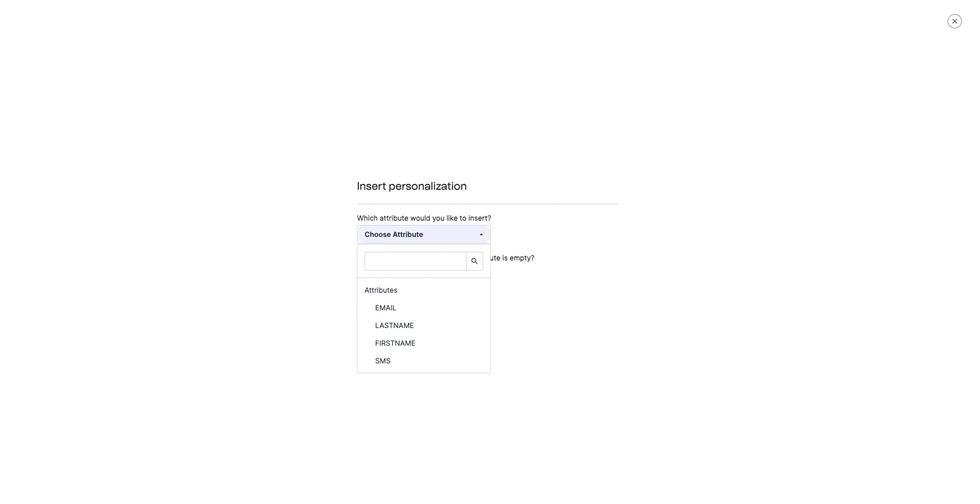 Task type: vqa. For each thing, say whether or not it's contained in the screenshot.
next step
yes



Task type: describe. For each thing, give the bounding box(es) containing it.
their
[[534, 372, 547, 380]]

supported
[[740, 234, 771, 241]]

displayed
[[434, 244, 462, 252]]

insert personalization
[[357, 180, 467, 193]]

next step
[[918, 12, 952, 20]]

2 horizontal spatial in
[[527, 372, 532, 380]]

name
[[306, 372, 322, 380]]

a for enter
[[301, 372, 304, 380]]

insert for insert personalization
[[357, 180, 386, 193]]

arrow right image
[[953, 12, 959, 19]]

if
[[453, 254, 457, 262]]

which for which attribute would you like to insert?
[[357, 214, 378, 223]]

gmail
[[335, 244, 351, 252]]

the right below
[[568, 244, 577, 252]]

1 vertical spatial be
[[424, 254, 432, 262]]

lastname link
[[358, 317, 490, 335]]

insert for insert
[[364, 304, 384, 313]]

most
[[781, 234, 796, 241]]

by
[[772, 234, 780, 241]]

the left address
[[308, 308, 317, 316]]

clients,
[[301, 244, 321, 252]]

an
[[432, 234, 439, 241]]

should
[[400, 254, 422, 262]]

yahoo.
[[365, 244, 385, 252]]

0 vertical spatial to
[[460, 214, 467, 223]]

company
[[353, 372, 380, 380]]

write
[[283, 234, 299, 241]]

attributes
[[365, 286, 398, 295]]

choose for choose attribute
[[365, 230, 391, 239]]

attribute
[[393, 230, 423, 239]]

1 of from the left
[[469, 234, 475, 241]]

0 horizontal spatial in
[[399, 308, 404, 316]]

the left the 'content'
[[477, 234, 486, 241]]

search image
[[470, 257, 479, 266]]

the
[[387, 244, 398, 252]]

your up lastname link
[[406, 308, 419, 316]]

just
[[536, 244, 547, 252]]

2 this from the left
[[697, 234, 710, 241]]

inbox.
[[549, 372, 567, 380]]

address
[[336, 308, 360, 316]]

inbox
[[451, 308, 467, 316]]

the right the if
[[459, 254, 470, 262]]

email link
[[358, 299, 490, 317]]

and
[[353, 244, 364, 252]]

[DEFAULT_FROM_NAME] text field
[[283, 350, 797, 367]]

choose attribute button
[[358, 226, 490, 243]]

enter a name (e.g. your company name) to help campaign recipients recognize you in their inbox.
[[283, 372, 567, 380]]

that
[[401, 234, 413, 241]]

inbox,
[[517, 244, 534, 252]]

1 vertical spatial will
[[413, 244, 423, 252]]

be inside 'write a short text (about 35 characters) that gives an overview of the content of your email. this will significantly increase your opening rate. this feature is supported by most email clients, like gmail and yahoo. the text will be displayed in your recipient's inbox, just below the subject.'
[[424, 244, 432, 252]]

like inside 'write a short text (about 35 characters) that gives an overview of the content of your email. this will significantly increase your opening rate. this feature is supported by most email clients, like gmail and yahoo. the text will be displayed in your recipient's inbox, just below the subject.'
[[323, 244, 333, 252]]

your up the inbox,
[[520, 234, 533, 241]]

email
[[375, 304, 396, 312]]

content
[[488, 234, 511, 241]]

1 this from the left
[[554, 234, 566, 241]]

would
[[410, 214, 431, 223]]

sms
[[375, 357, 391, 366]]

which attribute would you like to insert?
[[357, 214, 491, 223]]

in inside 'write a short text (about 35 characters) that gives an overview of the content of your email. this will significantly increase your opening rate. this feature is supported by most email clients, like gmail and yahoo. the text will be displayed in your recipient's inbox, just below the subject.'
[[463, 244, 468, 252]]

0 horizontal spatial to
[[361, 308, 367, 316]]

empty?
[[510, 254, 535, 262]]



Task type: locate. For each thing, give the bounding box(es) containing it.
next step button
[[911, 7, 967, 25]]

email down write on the left top of the page
[[283, 244, 299, 252]]

this right rate. on the right top of the page
[[697, 234, 710, 241]]

characters)
[[366, 234, 400, 241]]

recipients left recognize
[[454, 372, 482, 380]]

0 vertical spatial will
[[568, 234, 577, 241]]

they
[[486, 308, 499, 316]]

attribute up choose attribute
[[380, 214, 408, 223]]

0 vertical spatial be
[[424, 244, 432, 252]]

write a short text (about 35 characters) that gives an overview of the content of your email. this will significantly increase your opening rate. this feature is supported by most email clients, like gmail and yahoo. the text will be displayed in your recipient's inbox, just below the subject.
[[283, 234, 796, 252]]

will down gives
[[413, 244, 423, 252]]

0 horizontal spatial attribute
[[380, 214, 408, 223]]

enter
[[283, 372, 299, 380]]

0 vertical spatial like
[[447, 214, 458, 223]]

choose
[[365, 230, 391, 239], [283, 308, 306, 316]]

0 vertical spatial which
[[357, 214, 378, 223]]

be
[[424, 244, 432, 252], [424, 254, 432, 262], [369, 308, 376, 316]]

of
[[469, 234, 475, 241], [512, 234, 518, 241]]

gives
[[415, 234, 430, 241]]

this
[[554, 234, 566, 241], [697, 234, 710, 241]]

next
[[918, 12, 934, 20]]

2 vertical spatial to
[[402, 372, 408, 380]]

text down that
[[400, 244, 411, 252]]

0 vertical spatial text
[[323, 234, 334, 241]]

to left the 'help'
[[402, 372, 408, 380]]

insert?
[[469, 214, 491, 223]]

1 horizontal spatial in
[[463, 244, 468, 252]]

your up search icon
[[470, 244, 483, 252]]

0 horizontal spatial campaign
[[424, 372, 452, 380]]

0 horizontal spatial of
[[469, 234, 475, 241]]

short
[[306, 234, 321, 241]]

like left gmail
[[323, 244, 333, 252]]

is
[[734, 234, 739, 241], [503, 254, 508, 262]]

your right receive
[[524, 308, 537, 316]]

email.
[[535, 234, 552, 241]]

1 horizontal spatial text
[[400, 244, 411, 252]]

in right shown
[[399, 308, 404, 316]]

which for which value should be used if the attribute is empty?
[[357, 254, 378, 262]]

0 vertical spatial campaign
[[539, 308, 567, 316]]

1 vertical spatial in
[[399, 308, 404, 316]]

this up below
[[554, 234, 566, 241]]

will left significantly
[[568, 234, 577, 241]]

1 vertical spatial attribute
[[472, 254, 501, 262]]

1 vertical spatial like
[[323, 244, 333, 252]]

choose attribute
[[365, 230, 423, 239]]

0 horizontal spatial choose
[[283, 308, 306, 316]]

1 horizontal spatial recipients
[[454, 372, 482, 380]]

2 vertical spatial in
[[527, 372, 532, 380]]

1 horizontal spatial choose
[[365, 230, 391, 239]]

firstname link
[[358, 335, 490, 352]]

attribute down recipient's
[[472, 254, 501, 262]]

2 vertical spatial be
[[369, 308, 376, 316]]

help
[[409, 372, 422, 380]]

used
[[434, 254, 451, 262]]

a inside 'write a short text (about 35 characters) that gives an overview of the content of your email. this will significantly increase your opening rate. this feature is supported by most email clients, like gmail and yahoo. the text will be displayed in your recipient's inbox, just below the subject.'
[[300, 234, 304, 241]]

email inside 'write a short text (about 35 characters) that gives an overview of the content of your email. this will significantly increase your opening rate. this feature is supported by most email clients, like gmail and yahoo. the text will be displayed in your recipient's inbox, just below the subject.'
[[283, 244, 299, 252]]

step
[[936, 12, 952, 20]]

which value should be used if the attribute is empty?
[[357, 254, 535, 262]]

shown
[[378, 308, 397, 316]]

0 horizontal spatial text
[[323, 234, 334, 241]]

recipients up lastname link
[[421, 308, 449, 316]]

like
[[447, 214, 458, 223], [323, 244, 333, 252]]

0 horizontal spatial recipients
[[421, 308, 449, 316]]

in left their
[[527, 372, 532, 380]]

1 horizontal spatial is
[[734, 234, 739, 241]]

which
[[357, 214, 378, 223], [357, 254, 378, 262]]

feature
[[711, 234, 732, 241]]

1 horizontal spatial like
[[447, 214, 458, 223]]

a right write on the left top of the page
[[300, 234, 304, 241]]

1 horizontal spatial email
[[319, 308, 334, 316]]

1 which from the top
[[357, 214, 378, 223]]

below
[[548, 244, 566, 252]]

name)
[[382, 372, 400, 380]]

or
[[569, 308, 575, 316]]

0 vertical spatial choose
[[365, 230, 391, 239]]

35
[[357, 234, 364, 241]]

email left address
[[319, 308, 334, 316]]

0 vertical spatial you
[[433, 214, 445, 223]]

0 vertical spatial attribute
[[380, 214, 408, 223]]

be down gives
[[424, 244, 432, 252]]

receive
[[501, 308, 522, 316]]

the
[[477, 234, 486, 241], [568, 244, 577, 252], [459, 254, 470, 262], [308, 308, 317, 316]]

you left their
[[515, 372, 525, 380]]

recipient's
[[485, 244, 515, 252]]

0 vertical spatial in
[[463, 244, 468, 252]]

1 vertical spatial text
[[400, 244, 411, 252]]

sms link
[[358, 352, 490, 370]]

of up the inbox,
[[512, 234, 518, 241]]

0 vertical spatial is
[[734, 234, 739, 241]]

your left opening
[[642, 234, 655, 241]]

search button
[[466, 253, 483, 270]]

in down overview
[[463, 244, 468, 252]]

lastname
[[375, 321, 414, 330]]

choose the email address to be shown in your recipients inbox when they receive your campaign or
[[283, 308, 575, 316]]

0 horizontal spatial like
[[323, 244, 333, 252]]

recognize
[[484, 372, 513, 380]]

overview
[[441, 234, 467, 241]]

opening
[[657, 234, 680, 241]]

1 horizontal spatial this
[[697, 234, 710, 241]]

1 vertical spatial to
[[361, 308, 367, 316]]

like up overview
[[447, 214, 458, 223]]

recipients
[[421, 308, 449, 316], [454, 372, 482, 380]]

increase
[[616, 234, 640, 241]]

choose inside choose attribute button
[[365, 230, 391, 239]]

insert
[[357, 180, 386, 193], [364, 304, 384, 313]]

choose for choose the email address to be shown in your recipients inbox when they receive your campaign or
[[283, 308, 306, 316]]

(e.g.
[[324, 372, 337, 380]]

1 horizontal spatial of
[[512, 234, 518, 241]]

to left insert?
[[460, 214, 467, 223]]

0 horizontal spatial will
[[413, 244, 423, 252]]

insert button
[[357, 300, 391, 317]]

2 of from the left
[[512, 234, 518, 241]]

campaign
[[539, 308, 567, 316], [424, 372, 452, 380]]

0 vertical spatial recipients
[[421, 308, 449, 316]]

2 horizontal spatial to
[[460, 214, 467, 223]]

0 horizontal spatial is
[[503, 254, 508, 262]]

be left used
[[424, 254, 432, 262]]

1 vertical spatial recipients
[[454, 372, 482, 380]]

1 vertical spatial insert
[[364, 304, 384, 313]]

significantly
[[579, 234, 614, 241]]

which up 35 on the top
[[357, 214, 378, 223]]

will
[[568, 234, 577, 241], [413, 244, 423, 252]]

is inside 'write a short text (about 35 characters) that gives an overview of the content of your email. this will significantly increase your opening rate. this feature is supported by most email clients, like gmail and yahoo. the text will be displayed in your recipient's inbox, just below the subject.'
[[734, 234, 739, 241]]

1 horizontal spatial to
[[402, 372, 408, 380]]

0 vertical spatial insert
[[357, 180, 386, 193]]

email
[[283, 244, 299, 252], [319, 308, 334, 316]]

text right short
[[323, 234, 334, 241]]

your
[[520, 234, 533, 241], [642, 234, 655, 241], [470, 244, 483, 252], [406, 308, 419, 316], [524, 308, 537, 316], [338, 372, 351, 380]]

1 vertical spatial which
[[357, 254, 378, 262]]

1 vertical spatial campaign
[[424, 372, 452, 380]]

a
[[300, 234, 304, 241], [301, 372, 304, 380]]

1 horizontal spatial will
[[568, 234, 577, 241]]

attribute
[[380, 214, 408, 223], [472, 254, 501, 262]]

1 vertical spatial email
[[319, 308, 334, 316]]

None text field
[[290, 215, 719, 225], [358, 266, 490, 283], [290, 215, 719, 225], [358, 266, 490, 283]]

a for write
[[300, 234, 304, 241]]

1 vertical spatial you
[[515, 372, 525, 380]]

0 horizontal spatial email
[[283, 244, 299, 252]]

1 horizontal spatial you
[[515, 372, 525, 380]]

rate.
[[682, 234, 695, 241]]

when
[[468, 308, 484, 316]]

firstname
[[375, 339, 416, 348]]

your right (e.g.
[[338, 372, 351, 380]]

you right would
[[433, 214, 445, 223]]

campaign left or
[[539, 308, 567, 316]]

1 horizontal spatial campaign
[[539, 308, 567, 316]]

of right overview
[[469, 234, 475, 241]]

campaign down sms link
[[424, 372, 452, 380]]

to right address
[[361, 308, 367, 316]]

value
[[380, 254, 398, 262]]

a right enter
[[301, 372, 304, 380]]

Campaign name search field
[[365, 253, 463, 270]]

1 vertical spatial a
[[301, 372, 304, 380]]

0 vertical spatial a
[[300, 234, 304, 241]]

1 horizontal spatial attribute
[[472, 254, 501, 262]]

you
[[433, 214, 445, 223], [515, 372, 525, 380]]

1 vertical spatial choose
[[283, 308, 306, 316]]

in
[[463, 244, 468, 252], [399, 308, 404, 316], [527, 372, 532, 380]]

which down yahoo.
[[357, 254, 378, 262]]

is right "feature"
[[734, 234, 739, 241]]

text
[[323, 234, 334, 241], [400, 244, 411, 252]]

0 vertical spatial email
[[283, 244, 299, 252]]

2 which from the top
[[357, 254, 378, 262]]

is down recipient's
[[503, 254, 508, 262]]

insert inside 'button'
[[364, 304, 384, 313]]

to
[[460, 214, 467, 223], [361, 308, 367, 316], [402, 372, 408, 380]]

(about
[[336, 234, 355, 241]]

be left shown
[[369, 308, 376, 316]]

subject.
[[579, 244, 602, 252]]

0 horizontal spatial you
[[433, 214, 445, 223]]

personalization
[[389, 180, 467, 193]]

0 horizontal spatial this
[[554, 234, 566, 241]]

1 vertical spatial is
[[503, 254, 508, 262]]



